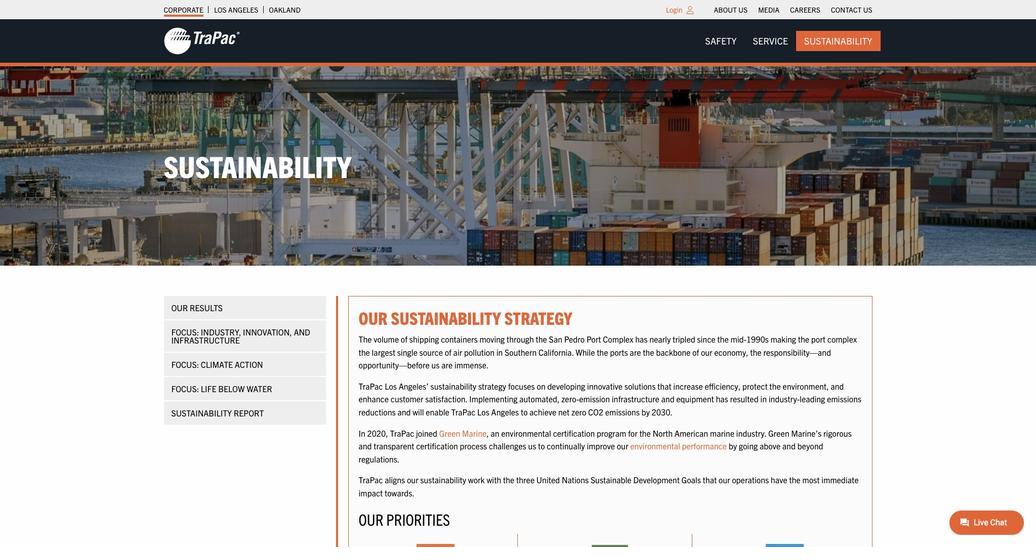 Task type: vqa. For each thing, say whether or not it's contained in the screenshot.
collaborate
no



Task type: locate. For each thing, give the bounding box(es) containing it.
challenges
[[489, 441, 527, 451]]

the down nearly on the bottom of page
[[643, 347, 655, 357]]

sustainability report
[[171, 408, 264, 418]]

login link
[[666, 5, 683, 14]]

that inside trapac aligns our sustainability work with the three united nations sustainable development goals that our operations have the most immediate impact towards.
[[703, 475, 717, 485]]

green up above
[[769, 428, 790, 438]]

1 vertical spatial focus:
[[171, 360, 199, 370]]

trapac up the transparent
[[390, 428, 414, 438]]

0 vertical spatial sustainability
[[805, 35, 873, 47]]

0 vertical spatial that
[[658, 381, 672, 391]]

sustainability left work
[[421, 475, 467, 485]]

2 green from the left
[[769, 428, 790, 438]]

innovative
[[588, 381, 623, 391]]

continually
[[547, 441, 585, 451]]

0 vertical spatial by
[[642, 407, 650, 417]]

0 horizontal spatial green
[[440, 428, 461, 438]]

enhance
[[359, 394, 389, 404]]

the down port
[[597, 347, 609, 357]]

1 horizontal spatial that
[[703, 475, 717, 485]]

to left continually
[[538, 441, 545, 451]]

environmental down north
[[631, 441, 681, 451]]

0 horizontal spatial us
[[739, 5, 748, 14]]

our right aligns
[[407, 475, 419, 485]]

certification down joined
[[416, 441, 458, 451]]

have
[[771, 475, 788, 485]]

sustainability up the satisfaction.
[[431, 381, 477, 391]]

1 vertical spatial us
[[528, 441, 537, 451]]

solutions
[[625, 381, 656, 391]]

climate
[[201, 360, 233, 370]]

3 focus: from the top
[[171, 384, 199, 394]]

industry.
[[737, 428, 767, 438]]

zero
[[572, 407, 587, 417]]

complex
[[603, 334, 634, 344]]

1 vertical spatial sustainability
[[164, 147, 352, 184]]

0 vertical spatial sustainability
[[431, 381, 477, 391]]

2 us from the left
[[864, 5, 873, 14]]

the up responsibility—and
[[799, 334, 810, 344]]

menu bar containing about us
[[709, 3, 878, 17]]

operations
[[733, 475, 769, 485]]

source
[[420, 347, 443, 357]]

2 focus: from the top
[[171, 360, 199, 370]]

port
[[587, 334, 602, 344]]

our left operations
[[719, 475, 731, 485]]

emissions
[[828, 394, 862, 404], [606, 407, 640, 417]]

our down impact
[[359, 509, 384, 529]]

0 horizontal spatial emissions
[[606, 407, 640, 417]]

login
[[666, 5, 683, 14]]

0 horizontal spatial to
[[521, 407, 528, 417]]

0 horizontal spatial that
[[658, 381, 672, 391]]

our down since on the right bottom
[[701, 347, 713, 357]]

contact
[[832, 5, 862, 14]]

1 vertical spatial angeles
[[492, 407, 519, 417]]

by down infrastructure
[[642, 407, 650, 417]]

0 vertical spatial to
[[521, 407, 528, 417]]

our up the
[[359, 307, 388, 329]]

menu bar down careers link
[[698, 31, 881, 51]]

in down moving
[[497, 347, 503, 357]]

through
[[507, 334, 534, 344]]

sustainability up containers
[[391, 307, 501, 329]]

environmental
[[502, 428, 552, 438], [631, 441, 681, 451]]

in down protect
[[761, 394, 767, 404]]

immense.
[[455, 360, 489, 370]]

los up 'customer'
[[385, 381, 397, 391]]

1 horizontal spatial to
[[538, 441, 545, 451]]

emissions right leading
[[828, 394, 862, 404]]

sustainability
[[805, 35, 873, 47], [164, 147, 352, 184]]

environmental up challenges on the bottom
[[502, 428, 552, 438]]

air
[[454, 347, 463, 357]]

us right challenges on the bottom
[[528, 441, 537, 451]]

trapac up enhance
[[359, 381, 383, 391]]

1 vertical spatial to
[[538, 441, 545, 451]]

green marine link
[[440, 428, 487, 438]]

us right contact
[[864, 5, 873, 14]]

1 green from the left
[[440, 428, 461, 438]]

mid-
[[731, 334, 747, 344]]

1 vertical spatial by
[[729, 441, 738, 451]]

menu bar containing safety
[[698, 31, 881, 51]]

the volume of shipping containers moving through the san pedro port complex has nearly tripled since the mid-1990s making the port complex the largest single source of air pollution in southern california. while the ports are the backbone of our economy, the responsibility—and opportunity—before us are immense.
[[359, 334, 858, 370]]

angeles inside trapac los angeles' sustainability strategy focuses on developing innovative solutions that increase efficiency, protect the environment, and enhance customer satisfaction. implementing automated, zero-emission infrastructure and equipment has resulted in industry-leading emissions reductions and will enable trapac los angeles to achieve net zero co2 emissions by 2030.
[[492, 407, 519, 417]]

focus: life below water
[[171, 384, 272, 394]]

sustainability inside trapac aligns our sustainability work with the three united nations sustainable development goals that our operations have the most immediate impact towards.
[[421, 475, 467, 485]]

since
[[698, 334, 716, 344]]

los
[[214, 5, 227, 14], [385, 381, 397, 391], [478, 407, 490, 417]]

rigorous
[[824, 428, 852, 438]]

to
[[521, 407, 528, 417], [538, 441, 545, 451]]

1 vertical spatial that
[[703, 475, 717, 485]]

below
[[218, 384, 245, 394]]

sustainability down life
[[171, 408, 232, 418]]

2030.
[[652, 407, 673, 417]]

leading
[[800, 394, 826, 404]]

1 vertical spatial sustainability
[[171, 408, 232, 418]]

0 vertical spatial environmental
[[502, 428, 552, 438]]

focus: left life
[[171, 384, 199, 394]]

certification
[[553, 428, 595, 438], [416, 441, 458, 451]]

above
[[760, 441, 781, 451]]

beyond
[[798, 441, 824, 451]]

complex
[[828, 334, 858, 344]]

in inside the volume of shipping containers moving through the san pedro port complex has nearly tripled since the mid-1990s making the port complex the largest single source of air pollution in southern california. while the ports are the backbone of our economy, the responsibility—and opportunity—before us are immense.
[[497, 347, 503, 357]]

angeles down implementing
[[492, 407, 519, 417]]

0 vertical spatial menu bar
[[709, 3, 878, 17]]

san
[[549, 334, 563, 344]]

menu bar
[[709, 3, 878, 17], [698, 31, 881, 51]]

and up 2030.
[[662, 394, 675, 404]]

has down "efficiency," at right bottom
[[716, 394, 729, 404]]

our left results
[[171, 303, 188, 313]]

us down source
[[432, 360, 440, 370]]

us right about
[[739, 5, 748, 14]]

0 horizontal spatial angeles
[[228, 5, 258, 14]]

2 horizontal spatial los
[[478, 407, 490, 417]]

has
[[636, 334, 648, 344], [716, 394, 729, 404]]

1 horizontal spatial emissions
[[828, 394, 862, 404]]

has left nearly on the bottom of page
[[636, 334, 648, 344]]

of left air
[[445, 347, 452, 357]]

green inside , an environmental certification program for the north american marine industry.  green marine's rigorous and transparent certification process challenges us to continually improve our
[[769, 428, 790, 438]]

that left the increase
[[658, 381, 672, 391]]

our
[[701, 347, 713, 357], [617, 441, 629, 451], [407, 475, 419, 485], [719, 475, 731, 485]]

the down the
[[359, 347, 370, 357]]

the up industry-
[[770, 381, 781, 391]]

sustainability inside sustainability link
[[805, 35, 873, 47]]

the left 'san'
[[536, 334, 547, 344]]

and down in
[[359, 441, 372, 451]]

the right with
[[503, 475, 515, 485]]

our inside our results link
[[171, 303, 188, 313]]

water
[[247, 384, 272, 394]]

certification up continually
[[553, 428, 595, 438]]

1 horizontal spatial are
[[630, 347, 641, 357]]

1990s
[[747, 334, 769, 344]]

2 vertical spatial los
[[478, 407, 490, 417]]

trapac inside trapac aligns our sustainability work with the three united nations sustainable development goals that our operations have the most immediate impact towards.
[[359, 475, 383, 485]]

0 vertical spatial in
[[497, 347, 503, 357]]

developing
[[548, 381, 586, 391]]

1 horizontal spatial sustainability
[[391, 307, 501, 329]]

of up single
[[401, 334, 408, 344]]

careers link
[[791, 3, 821, 17]]

contact us link
[[832, 3, 873, 17]]

our
[[171, 303, 188, 313], [359, 307, 388, 329], [359, 509, 384, 529]]

1 horizontal spatial los
[[385, 381, 397, 391]]

0 vertical spatial certification
[[553, 428, 595, 438]]

0 horizontal spatial sustainability
[[171, 408, 232, 418]]

emissions down infrastructure
[[606, 407, 640, 417]]

1 horizontal spatial certification
[[553, 428, 595, 438]]

and inside by going above and beyond regulations.
[[783, 441, 796, 451]]

to inside trapac los angeles' sustainability strategy focuses on developing innovative solutions that increase efficiency, protect the environment, and enhance customer satisfaction. implementing automated, zero-emission infrastructure and equipment has resulted in industry-leading emissions reductions and will enable trapac los angeles to achieve net zero co2 emissions by 2030.
[[521, 407, 528, 417]]

0 vertical spatial los
[[214, 5, 227, 14]]

1 vertical spatial emissions
[[606, 407, 640, 417]]

1 horizontal spatial green
[[769, 428, 790, 438]]

1 vertical spatial los
[[385, 381, 397, 391]]

1 vertical spatial menu bar
[[698, 31, 881, 51]]

increase
[[674, 381, 703, 391]]

angeles left oakland link on the top left
[[228, 5, 258, 14]]

green right joined
[[440, 428, 461, 438]]

1 vertical spatial has
[[716, 394, 729, 404]]

our for our sustainability strategy
[[359, 307, 388, 329]]

1 horizontal spatial in
[[761, 394, 767, 404]]

los down implementing
[[478, 407, 490, 417]]

infrastructure
[[612, 394, 660, 404]]

0 vertical spatial has
[[636, 334, 648, 344]]

1 vertical spatial environmental
[[631, 441, 681, 451]]

0 vertical spatial sustainability
[[391, 307, 501, 329]]

the up economy, in the bottom right of the page
[[718, 334, 729, 344]]

2 vertical spatial focus:
[[171, 384, 199, 394]]

1 horizontal spatial us
[[864, 5, 873, 14]]

1 focus: from the top
[[171, 327, 199, 337]]

in 2020, trapac joined green marine
[[359, 428, 487, 438]]

us
[[739, 5, 748, 14], [864, 5, 873, 14]]

has inside trapac los angeles' sustainability strategy focuses on developing innovative solutions that increase efficiency, protect the environment, and enhance customer satisfaction. implementing automated, zero-emission infrastructure and equipment has resulted in industry-leading emissions reductions and will enable trapac los angeles to achieve net zero co2 emissions by 2030.
[[716, 394, 729, 404]]

environment,
[[783, 381, 829, 391]]

automated,
[[520, 394, 560, 404]]

focus: left climate
[[171, 360, 199, 370]]

1 horizontal spatial environmental
[[631, 441, 681, 451]]

1 horizontal spatial angeles
[[492, 407, 519, 417]]

net
[[559, 407, 570, 417]]

0 horizontal spatial in
[[497, 347, 503, 357]]

about us
[[714, 5, 748, 14]]

1 vertical spatial in
[[761, 394, 767, 404]]

2 horizontal spatial of
[[693, 347, 700, 357]]

sustainability report link
[[164, 402, 326, 425]]

0 vertical spatial focus:
[[171, 327, 199, 337]]

volume
[[374, 334, 399, 344]]

three
[[517, 475, 535, 485]]

trapac up impact
[[359, 475, 383, 485]]

and right above
[[783, 441, 796, 451]]

responsibility—and
[[764, 347, 832, 357]]

that
[[658, 381, 672, 391], [703, 475, 717, 485]]

los up corporate image
[[214, 5, 227, 14]]

0 horizontal spatial are
[[442, 360, 453, 370]]

are right ports
[[630, 347, 641, 357]]

co2
[[589, 407, 604, 417]]

economy,
[[715, 347, 749, 357]]

focus: inside focus: industry, innovation, and infrastructure
[[171, 327, 199, 337]]

by inside by going above and beyond regulations.
[[729, 441, 738, 451]]

by inside trapac los angeles' sustainability strategy focuses on developing innovative solutions that increase efficiency, protect the environment, and enhance customer satisfaction. implementing automated, zero-emission infrastructure and equipment has resulted in industry-leading emissions reductions and will enable trapac los angeles to achieve net zero co2 emissions by 2030.
[[642, 407, 650, 417]]

that right goals
[[703, 475, 717, 485]]

by left going
[[729, 441, 738, 451]]

1 horizontal spatial has
[[716, 394, 729, 404]]

0 horizontal spatial los
[[214, 5, 227, 14]]

0 horizontal spatial by
[[642, 407, 650, 417]]

0 horizontal spatial certification
[[416, 441, 458, 451]]

focus: for focus: life below water
[[171, 384, 199, 394]]

0 horizontal spatial us
[[432, 360, 440, 370]]

1 horizontal spatial sustainability
[[805, 35, 873, 47]]

to left achieve
[[521, 407, 528, 417]]

our results
[[171, 303, 223, 313]]

north
[[653, 428, 673, 438]]

0 vertical spatial emissions
[[828, 394, 862, 404]]

results
[[190, 303, 223, 313]]

1 us from the left
[[739, 5, 748, 14]]

1 vertical spatial sustainability
[[421, 475, 467, 485]]

has inside the volume of shipping containers moving through the san pedro port complex has nearly tripled since the mid-1990s making the port complex the largest single source of air pollution in southern california. while the ports are the backbone of our economy, the responsibility—and opportunity—before us are immense.
[[636, 334, 648, 344]]

0 horizontal spatial has
[[636, 334, 648, 344]]

1 horizontal spatial us
[[528, 441, 537, 451]]

single
[[397, 347, 418, 357]]

of down since on the right bottom
[[693, 347, 700, 357]]

menu bar up service
[[709, 3, 878, 17]]

0 horizontal spatial environmental
[[502, 428, 552, 438]]

marine's
[[792, 428, 822, 438]]

the right for
[[640, 428, 651, 438]]

focus: down our results
[[171, 327, 199, 337]]

1 horizontal spatial by
[[729, 441, 738, 451]]

careers
[[791, 5, 821, 14]]

0 vertical spatial us
[[432, 360, 440, 370]]

sustainability menu item
[[797, 31, 881, 51]]

sustainability inside trapac los angeles' sustainability strategy focuses on developing innovative solutions that increase efficiency, protect the environment, and enhance customer satisfaction. implementing automated, zero-emission infrastructure and equipment has resulted in industry-leading emissions reductions and will enable trapac los angeles to achieve net zero co2 emissions by 2030.
[[431, 381, 477, 391]]

about us link
[[714, 3, 748, 17]]

our down for
[[617, 441, 629, 451]]

are down source
[[442, 360, 453, 370]]



Task type: describe. For each thing, give the bounding box(es) containing it.
resulted
[[731, 394, 759, 404]]

joined
[[416, 428, 438, 438]]

our sustainability strategy
[[359, 307, 573, 329]]

1 vertical spatial certification
[[416, 441, 458, 451]]

by going above and beyond regulations.
[[359, 441, 824, 464]]

los angeles
[[214, 5, 258, 14]]

our results link
[[164, 296, 326, 320]]

contact us
[[832, 5, 873, 14]]

our for our priorities
[[359, 509, 384, 529]]

and down 'customer'
[[398, 407, 411, 417]]

work
[[468, 475, 485, 485]]

our inside , an environmental certification program for the north american marine industry.  green marine's rigorous and transparent certification process challenges us to continually improve our
[[617, 441, 629, 451]]

the
[[359, 334, 372, 344]]

sustainable
[[591, 475, 632, 485]]

opportunity—before
[[359, 360, 430, 370]]

focus: life below water link
[[164, 377, 326, 401]]

us for about us
[[739, 5, 748, 14]]

focus: for focus: industry, innovation, and infrastructure
[[171, 327, 199, 337]]

nearly
[[650, 334, 671, 344]]

the down 1990s
[[751, 347, 762, 357]]

environmental inside , an environmental certification program for the north american marine industry.  green marine's rigorous and transparent certification process challenges us to continually improve our
[[502, 428, 552, 438]]

us inside the volume of shipping containers moving through the san pedro port complex has nearly tripled since the mid-1990s making the port complex the largest single source of air pollution in southern california. while the ports are the backbone of our economy, the responsibility—and opportunity—before us are immense.
[[432, 360, 440, 370]]

most
[[803, 475, 820, 485]]

strategy
[[479, 381, 507, 391]]

1 vertical spatial are
[[442, 360, 453, 370]]

california.
[[539, 347, 574, 357]]

corporate link
[[164, 3, 204, 17]]

zero-
[[562, 394, 580, 404]]

protect
[[743, 381, 768, 391]]

largest
[[372, 347, 396, 357]]

pedro
[[565, 334, 585, 344]]

sustainability for our
[[421, 475, 467, 485]]

ports
[[610, 347, 628, 357]]

trapac los angeles' sustainability strategy focuses on developing innovative solutions that increase efficiency, protect the environment, and enhance customer satisfaction. implementing automated, zero-emission infrastructure and equipment has resulted in industry-leading emissions reductions and will enable trapac los angeles to achieve net zero co2 emissions by 2030.
[[359, 381, 862, 417]]

about
[[714, 5, 737, 14]]

transparent
[[374, 441, 415, 451]]

impact
[[359, 488, 383, 498]]

on
[[537, 381, 546, 391]]

oakland link
[[269, 3, 301, 17]]

emission
[[580, 394, 610, 404]]

los angeles link
[[214, 3, 258, 17]]

equipment
[[677, 394, 715, 404]]

us for contact us
[[864, 5, 873, 14]]

safety
[[706, 35, 737, 47]]

port
[[812, 334, 826, 344]]

customer
[[391, 394, 424, 404]]

media link
[[759, 3, 780, 17]]

regulations.
[[359, 454, 400, 464]]

to inside , an environmental certification program for the north american marine industry.  green marine's rigorous and transparent certification process challenges us to continually improve our
[[538, 441, 545, 451]]

sustainability link
[[797, 31, 881, 51]]

achieve
[[530, 407, 557, 417]]

american
[[675, 428, 709, 438]]

2020,
[[367, 428, 388, 438]]

an
[[491, 428, 500, 438]]

program
[[597, 428, 627, 438]]

the inside , an environmental certification program for the north american marine industry.  green marine's rigorous and transparent certification process challenges us to continually improve our
[[640, 428, 651, 438]]

enable
[[426, 407, 450, 417]]

with
[[487, 475, 502, 485]]

and inside , an environmental certification program for the north american marine industry.  green marine's rigorous and transparent certification process challenges us to continually improve our
[[359, 441, 372, 451]]

that inside trapac los angeles' sustainability strategy focuses on developing innovative solutions that increase efficiency, protect the environment, and enhance customer satisfaction. implementing automated, zero-emission infrastructure and equipment has resulted in industry-leading emissions reductions and will enable trapac los angeles to achieve net zero co2 emissions by 2030.
[[658, 381, 672, 391]]

in
[[359, 428, 366, 438]]

going
[[739, 441, 758, 451]]

1 horizontal spatial of
[[445, 347, 452, 357]]

will
[[413, 407, 424, 417]]

our inside the volume of shipping containers moving through the san pedro port complex has nearly tripled since the mid-1990s making the port complex the largest single source of air pollution in southern california. while the ports are the backbone of our economy, the responsibility—and opportunity—before us are immense.
[[701, 347, 713, 357]]

industry,
[[201, 327, 241, 337]]

focus: industry, innovation, and infrastructure link
[[164, 321, 326, 352]]

in inside trapac los angeles' sustainability strategy focuses on developing innovative solutions that increase efficiency, protect the environment, and enhance customer satisfaction. implementing automated, zero-emission infrastructure and equipment has resulted in industry-leading emissions reductions and will enable trapac los angeles to achieve net zero co2 emissions by 2030.
[[761, 394, 767, 404]]

angeles'
[[399, 381, 429, 391]]

strategy
[[505, 307, 573, 329]]

and
[[294, 327, 310, 337]]

while
[[576, 347, 595, 357]]

towards.
[[385, 488, 415, 498]]

0 horizontal spatial of
[[401, 334, 408, 344]]

oakland
[[269, 5, 301, 14]]

and right environment,
[[831, 381, 844, 391]]

light image
[[687, 6, 694, 14]]

the right have
[[790, 475, 801, 485]]

0 vertical spatial angeles
[[228, 5, 258, 14]]

efficiency,
[[705, 381, 741, 391]]

our priorities
[[359, 509, 450, 529]]

satisfaction.
[[426, 394, 468, 404]]

our for our results
[[171, 303, 188, 313]]

united
[[537, 475, 560, 485]]

moving
[[480, 334, 505, 344]]

marine
[[711, 428, 735, 438]]

sustainability for angeles'
[[431, 381, 477, 391]]

implementing
[[470, 394, 518, 404]]

focus: climate action link
[[164, 353, 326, 376]]

us inside , an environmental certification program for the north american marine industry.  green marine's rigorous and transparent certification process challenges us to continually improve our
[[528, 441, 537, 451]]

trapac up green marine link
[[452, 407, 476, 417]]

focus: for focus: climate action
[[171, 360, 199, 370]]

trapac aligns our sustainability work with the three united nations sustainable development goals that our operations have the most immediate impact towards.
[[359, 475, 859, 498]]

goals
[[682, 475, 701, 485]]

environmental performance
[[631, 441, 727, 451]]

the inside trapac los angeles' sustainability strategy focuses on developing innovative solutions that increase efficiency, protect the environment, and enhance customer satisfaction. implementing automated, zero-emission infrastructure and equipment has resulted in industry-leading emissions reductions and will enable trapac los angeles to achieve net zero co2 emissions by 2030.
[[770, 381, 781, 391]]

aligns
[[385, 475, 405, 485]]

pollution
[[464, 347, 495, 357]]

, an environmental certification program for the north american marine industry.  green marine's rigorous and transparent certification process challenges us to continually improve our
[[359, 428, 852, 451]]

,
[[487, 428, 489, 438]]

marine
[[462, 428, 487, 438]]

focus: climate action
[[171, 360, 263, 370]]

performance
[[683, 441, 727, 451]]

corporate image
[[164, 27, 240, 55]]

action
[[235, 360, 263, 370]]

corporate
[[164, 5, 204, 14]]

0 vertical spatial are
[[630, 347, 641, 357]]

0 horizontal spatial sustainability
[[164, 147, 352, 184]]



